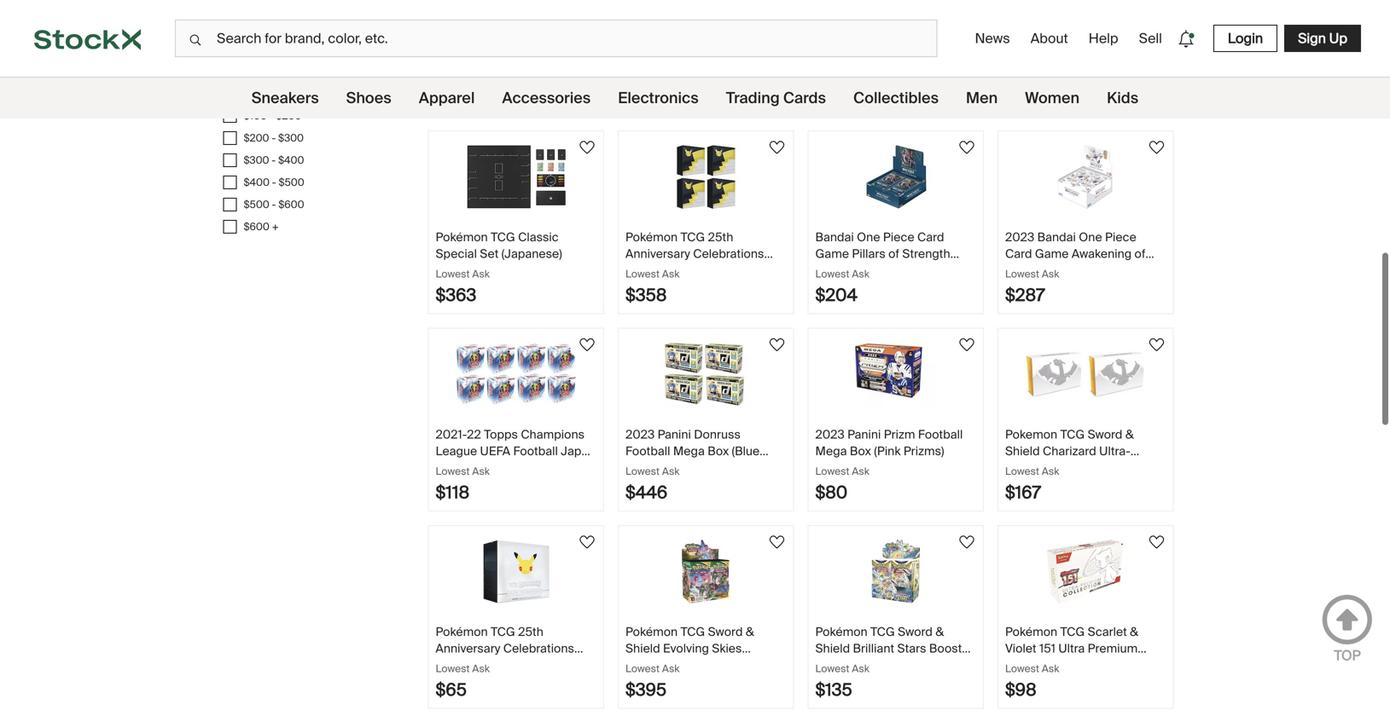 Task type: describe. For each thing, give the bounding box(es) containing it.
ultra
[[1059, 641, 1085, 657]]

ask inside "pokémon tcg classic special set (japanese) lowest ask $363"
[[472, 268, 490, 281]]

game inside "bandai one piece card game pillars of strength booster box (op-03) (english)"
[[816, 246, 849, 262]]

disney100
[[1005, 48, 1063, 64]]

lowest ask $118
[[436, 465, 490, 504]]

sell link
[[1132, 23, 1169, 54]]

lot inside 2023 panini prizm football mega box (green pulsar prizms) 4x lot
[[876, 65, 894, 81]]

+
[[272, 220, 279, 233]]

apparel
[[419, 88, 475, 108]]

follow image for $80
[[957, 335, 977, 356]]

sign up
[[1298, 29, 1348, 47]]

bandai inside 2023 bandai one piece card game awakening of the new era booster box (op-05) english
[[1038, 230, 1076, 245]]

prizm for lot
[[884, 32, 915, 48]]

floodborn
[[1109, 65, 1166, 81]]

top
[[1334, 647, 1361, 665]]

2021-
[[436, 427, 467, 443]]

shield for $395
[[626, 641, 660, 657]]

pokemon tcg sword & shield charizard ultra- premium collection box 2x lot
[[1005, 427, 1155, 492]]

2023 panini prizm football mega box (pink prizms) image
[[836, 343, 956, 407]]

shoes
[[346, 88, 392, 108]]

box inside 2023 panini donruss football mega box (blue scope) 4x lot
[[708, 444, 729, 459]]

sign
[[1298, 29, 1326, 47]]

lowest for $358
[[626, 268, 660, 281]]

shoes link
[[346, 78, 392, 119]]

(english)
[[816, 279, 862, 295]]

card inside 2023 bandai one piece card game awakening of the new era booster box (op-05) english
[[1005, 246, 1032, 262]]

prizms) inside 2023 panini prizm football mega box (green pulsar prizms) 4x lot
[[816, 65, 856, 81]]

& for $395
[[746, 625, 754, 641]]

football for $114
[[436, 48, 481, 64]]

panini for $285
[[848, 32, 881, 48]]

lowest ask $358
[[626, 268, 680, 306]]

tcg inside "pokémon tcg classic special set (japanese) lowest ask $363"
[[491, 230, 515, 245]]

login
[[1228, 29, 1263, 47]]

box inside 2021-22 topps champions league uefa football japan edition hobby box 8x lot
[[516, 460, 538, 476]]

premium for $167
[[1005, 460, 1055, 476]]

under $100
[[244, 87, 299, 100]]

prizm for $80
[[884, 427, 915, 443]]

0 horizontal spatial $100
[[244, 109, 267, 122]]

box inside pokémon tcg 25th anniversary celebrations elite trainer box
[[503, 658, 525, 673]]

$300 - $400
[[244, 154, 304, 167]]

booster inside pokémon tcg sword & shield brilliant stars booster box
[[929, 641, 973, 657]]

lowest for $118
[[436, 465, 470, 478]]

pokémon for $135
[[816, 625, 868, 641]]

lot inside pokemon tcg sword & shield charizard ultra- premium collection box 2x lot
[[1005, 476, 1023, 492]]

new
[[1026, 262, 1051, 278]]

ask for $114
[[472, 70, 490, 83]]

$400 - $500
[[244, 176, 304, 189]]

disney lorcana tcg disney100 collector's edition rise of the floodborn booster pack
[[1005, 32, 1166, 97]]

box inside 2023 panini prizm football mega box (green pulsar prizms) 4x lot
[[850, 48, 871, 64]]

$363
[[436, 285, 477, 306]]

booster inside 2023 bandai one piece card game awakening of the new era booster box (op-05) english
[[1075, 262, 1119, 278]]

mega for $114
[[483, 48, 515, 64]]

of for $287
[[1135, 246, 1146, 262]]

$48
[[1005, 87, 1037, 109]]

lowest ask $48
[[1005, 70, 1060, 109]]

box inside pokemon tcg sword & shield charizard ultra- premium collection box 2x lot
[[1118, 460, 1139, 476]]

game inside 2023 bandai one piece card game awakening of the new era booster box (op-05) english
[[1035, 246, 1069, 262]]

shield for $167
[[1005, 444, 1040, 459]]

cards
[[783, 88, 826, 108]]

1 horizontal spatial $100
[[275, 87, 299, 100]]

ultra-
[[1100, 444, 1131, 459]]

lowest ask $287
[[1005, 268, 1060, 306]]

$167
[[1005, 482, 1041, 504]]

0 vertical spatial $500
[[279, 176, 304, 189]]

trading cards
[[726, 88, 826, 108]]

pokémon up $358
[[626, 262, 678, 278]]

$446
[[626, 482, 668, 504]]

lot inside 2021-22 topps champions league uefa football japan edition hobby box 8x lot
[[557, 460, 575, 476]]

pack
[[1052, 81, 1079, 97]]

(op- inside "bandai one piece card game pillars of strength booster box (op-03) (english)"
[[887, 262, 912, 278]]

$358
[[626, 285, 667, 306]]

2023 panini donruss football mega box (blue scope) 4x lot image
[[646, 343, 766, 407]]

2021-22 topps champions league uefa football japan edition hobby box 8x lot image
[[456, 343, 576, 407]]

hobby inside 2023/24 panini nba hoops basketball hobby box lowest ask $159
[[686, 48, 723, 64]]

tcg inside disney lorcana tcg disney100 collector's edition rise of the floodborn booster pack
[[1094, 32, 1118, 48]]

box inside "bandai one piece card game pillars of strength booster box (op-03) (english)"
[[862, 262, 884, 278]]

notification unread icon image
[[1174, 27, 1198, 51]]

set
[[480, 246, 499, 262]]

(japanese)
[[502, 246, 562, 262]]

0 vertical spatial $200
[[276, 109, 302, 122]]

pokémon tcg scarlet & violet 151 ultra premium collection image
[[1026, 540, 1146, 604]]

lowest ask $135
[[816, 663, 870, 702]]

4x inside 2023 panini prizm football mega box (green pulsar prizms) 4x lot
[[859, 65, 873, 81]]

2023/24 panini nba hoops basketball hobby box lowest ask $159
[[626, 32, 778, 109]]

25th for $358
[[708, 230, 734, 245]]

trading cards link
[[726, 78, 826, 119]]

pokemon tcg sword & shield charizard ultra-premium collection box 2x lot image
[[1026, 343, 1146, 407]]

brilliant
[[853, 641, 895, 657]]

- for $200
[[272, 131, 276, 145]]

topps
[[484, 427, 518, 443]]

2023 for $285
[[816, 32, 845, 48]]

pokémon tcg sword & shield evolving skies booster box image
[[646, 540, 766, 604]]

2023 panini prizm football mega box (pink prizms) lowest ask $80
[[816, 427, 963, 504]]

panini for $446
[[658, 427, 691, 443]]

rise
[[1047, 65, 1071, 81]]

$80
[[816, 482, 848, 504]]

sell
[[1139, 29, 1162, 47]]

hobby inside 2021-22 topps champions league uefa football japan edition hobby box 8x lot
[[477, 460, 514, 476]]

one inside 2023 bandai one piece card game awakening of the new era booster box (op-05) english
[[1079, 230, 1102, 245]]

of for $48
[[1074, 65, 1085, 81]]

box inside pokémon tcg sword & shield brilliant stars booster box
[[816, 658, 837, 673]]

bandai one piece card game pillars of strength booster box (op-03) (english) image
[[836, 145, 956, 209]]

lowest ask $395
[[626, 663, 680, 702]]

ask for $285
[[852, 70, 870, 83]]

2023 panini donruss football mega box (blue scope) 4x lot
[[626, 427, 760, 476]]

box inside 2023/24 panini nba hoops basketball hobby box lowest ask $159
[[725, 48, 747, 64]]

22
[[467, 427, 481, 443]]

& for $98
[[1130, 625, 1139, 641]]

electronics
[[618, 88, 699, 108]]

news link
[[968, 23, 1017, 54]]

scope) for $114
[[436, 65, 475, 81]]

scarlet
[[1088, 625, 1127, 641]]

ask for $446
[[662, 465, 680, 478]]

pokémon inside "pokémon tcg classic special set (japanese) lowest ask $363"
[[436, 230, 488, 245]]

box inside pokémon tcg 25th anniversary celebrations pokémon center exclusive elite trainer box 4x lot
[[693, 279, 715, 295]]

box inside 2023 bandai one piece card game awakening of the new era booster box (op-05) english
[[1122, 262, 1143, 278]]

login button
[[1214, 25, 1278, 52]]

2x
[[1142, 460, 1155, 476]]

pokémon tcg classic special set (japanese) image
[[456, 145, 576, 209]]

panini inside 2023 panini prizm football mega box (pink prizms) lowest ask $80
[[848, 427, 881, 443]]

lowest for $114
[[436, 70, 470, 83]]

lowest for $65
[[436, 663, 470, 676]]

bandai inside "bandai one piece card game pillars of strength booster box (op-03) (english)"
[[816, 230, 854, 245]]

one inside "bandai one piece card game pillars of strength booster box (op-03) (english)"
[[857, 230, 880, 245]]

elite inside pokémon tcg 25th anniversary celebrations elite trainer box
[[436, 658, 460, 673]]

2023 inside 2023 panini prizm football mega box (pink prizms) lowest ask $80
[[816, 427, 845, 443]]

football inside 2023 panini prizm football mega box (pink prizms) lowest ask $80
[[918, 427, 963, 443]]

pokémon tcg 25th anniversary celebrations pokémon center exclusive elite trainer box 4x lot
[[626, 230, 773, 295]]

pokémon for $65
[[436, 625, 488, 641]]

lowest for $135
[[816, 663, 850, 676]]

accessories
[[502, 88, 591, 108]]

lowest inside 2023 panini prizm football mega box (pink prizms) lowest ask $80
[[816, 465, 850, 478]]

back to top image
[[1322, 595, 1373, 646]]

$114
[[436, 87, 470, 109]]

strength
[[902, 246, 951, 262]]

151
[[1040, 641, 1056, 657]]

$600 +
[[244, 220, 279, 233]]

of inside "bandai one piece card game pillars of strength booster box (op-03) (english)"
[[889, 246, 900, 262]]

football for $446
[[626, 444, 670, 459]]

lowest ask $114
[[436, 70, 490, 109]]

women link
[[1025, 78, 1080, 119]]

lowest inside 2023/24 panini nba hoops basketball hobby box lowest ask $159
[[626, 70, 660, 83]]

era
[[1054, 262, 1072, 278]]

lowest for $285
[[816, 70, 850, 83]]

sword for $167
[[1088, 427, 1123, 443]]

lowest ask $167
[[1005, 465, 1060, 504]]

0 horizontal spatial $400
[[244, 176, 270, 189]]

$285
[[816, 87, 857, 109]]

panini inside 2023/24 panini nba hoops basketball hobby box lowest ask $159
[[676, 32, 710, 48]]

up
[[1330, 29, 1348, 47]]

ask for $65
[[472, 663, 490, 676]]

- for $300
[[272, 154, 276, 167]]

classic
[[518, 230, 559, 245]]

$287
[[1005, 285, 1045, 306]]

hoops
[[741, 32, 778, 48]]

stockx logo link
[[0, 0, 175, 77]]

lowest ask $204
[[816, 268, 870, 306]]

news
[[975, 29, 1010, 47]]

$135
[[816, 680, 852, 702]]

violet
[[1005, 641, 1037, 657]]

pokémon tcg 25th anniversary celebrations pokémon center exclusive elite trainer box 4x lot image
[[646, 145, 766, 209]]

collectibles link
[[854, 78, 939, 119]]

piece inside 2023 bandai one piece card game awakening of the new era booster box (op-05) english
[[1105, 230, 1137, 245]]

accessories link
[[502, 78, 591, 119]]

(op- inside 2023 bandai one piece card game awakening of the new era booster box (op-05) english
[[1005, 279, 1031, 295]]



Task type: locate. For each thing, give the bounding box(es) containing it.
piece
[[883, 230, 915, 245], [1105, 230, 1137, 245]]

football inside 2021-22 topps champions league uefa football japan edition hobby box 8x lot
[[513, 444, 558, 459]]

1 horizontal spatial edition
[[1005, 65, 1044, 81]]

25th inside pokémon tcg 25th anniversary celebrations elite trainer box
[[518, 625, 544, 641]]

box up $135
[[816, 658, 837, 673]]

premium
[[1005, 460, 1055, 476], [1088, 641, 1138, 657]]

prizms)
[[816, 65, 856, 81], [904, 444, 944, 459]]

1 horizontal spatial prizms)
[[904, 444, 944, 459]]

lowest inside lowest ask $287
[[1005, 268, 1040, 281]]

collection for $167
[[1058, 460, 1115, 476]]

lowest inside lowest ask $204
[[816, 268, 850, 281]]

donruss for $114
[[504, 32, 551, 48]]

1 horizontal spatial 4x
[[718, 279, 731, 295]]

0 horizontal spatial $600
[[244, 220, 270, 233]]

2023 up lowest ask $285
[[816, 32, 845, 48]]

tcg down "pokémon tcg 25th anniversary celebrations elite trainer box" image
[[491, 625, 515, 641]]

league
[[436, 444, 477, 459]]

lowest for $98
[[1005, 663, 1040, 676]]

of
[[1074, 65, 1085, 81], [889, 246, 900, 262], [1135, 246, 1146, 262]]

0 vertical spatial follow image
[[767, 137, 787, 158]]

1 horizontal spatial $200
[[276, 109, 302, 122]]

mega for $446
[[673, 444, 705, 459]]

english
[[1052, 279, 1092, 295]]

panini up lowest ask $114
[[468, 32, 501, 48]]

edition inside 2021-22 topps champions league uefa football japan edition hobby box 8x lot
[[436, 460, 475, 476]]

0 vertical spatial prizms)
[[816, 65, 856, 81]]

booster inside "bandai one piece card game pillars of strength booster box (op-03) (english)"
[[816, 262, 860, 278]]

edition down league
[[436, 460, 475, 476]]

ask for $395
[[662, 663, 680, 676]]

football up lowest ask $446
[[626, 444, 670, 459]]

2 vertical spatial follow image
[[767, 533, 787, 553]]

shield inside pokémon tcg sword & shield brilliant stars booster box
[[816, 641, 850, 657]]

0 horizontal spatial the
[[1005, 262, 1023, 278]]

1 horizontal spatial $300
[[278, 131, 304, 145]]

elite inside pokémon tcg 25th anniversary celebrations pokémon center exclusive elite trainer box 4x lot
[[626, 279, 650, 295]]

tcg for $358
[[681, 230, 705, 245]]

basketball
[[626, 48, 683, 64]]

pokémon up evolving
[[626, 625, 678, 641]]

football up pulsar
[[918, 32, 963, 48]]

panini up (green
[[848, 32, 881, 48]]

card inside "bandai one piece card game pillars of strength booster box (op-03) (english)"
[[918, 230, 944, 245]]

0 vertical spatial hobby
[[686, 48, 723, 64]]

0 vertical spatial card
[[918, 230, 944, 245]]

lowest inside lowest ask $98
[[1005, 663, 1040, 676]]

pokemon
[[1005, 427, 1058, 443]]

follow image down men
[[957, 137, 977, 158]]

ask for $48
[[1042, 70, 1060, 83]]

& for $135
[[936, 625, 944, 641]]

donruss for $446
[[694, 427, 741, 443]]

- for $500
[[272, 198, 276, 211]]

4x up $446
[[668, 460, 681, 476]]

the for $287
[[1005, 262, 1023, 278]]

celebrations
[[693, 246, 764, 262], [503, 641, 574, 657]]

prizm up (green
[[884, 32, 915, 48]]

$98
[[1005, 680, 1037, 702]]

pokémon up lowest ask $65
[[436, 625, 488, 641]]

ask inside lowest ask $118
[[472, 465, 490, 478]]

sword inside pokemon tcg sword & shield charizard ultra- premium collection box 2x lot
[[1088, 427, 1123, 443]]

charizard
[[1043, 444, 1097, 459]]

1 vertical spatial $400
[[244, 176, 270, 189]]

prizms) inside 2023 panini prizm football mega box (pink prizms) lowest ask $80
[[904, 444, 944, 459]]

the
[[1088, 65, 1106, 81], [1005, 262, 1023, 278]]

apparel link
[[419, 78, 475, 119]]

scope) up $114
[[436, 65, 475, 81]]

lowest for $204
[[816, 268, 850, 281]]

collection for $98
[[1005, 658, 1062, 673]]

2 bandai from the left
[[1038, 230, 1076, 245]]

1 vertical spatial elite
[[436, 658, 460, 673]]

lowest up $114
[[436, 70, 470, 83]]

0 horizontal spatial elite
[[436, 658, 460, 673]]

1 vertical spatial (blue
[[732, 444, 760, 459]]

1 horizontal spatial game
[[1035, 246, 1069, 262]]

0 horizontal spatial (blue
[[542, 48, 570, 64]]

pokémon tcg 25th anniversary celebrations elite trainer box
[[436, 625, 574, 673]]

anniversary inside pokémon tcg 25th anniversary celebrations elite trainer box
[[436, 641, 500, 657]]

$65
[[436, 680, 467, 702]]

0 horizontal spatial 25th
[[518, 625, 544, 641]]

& down pokémon tcg sword & shield brilliant stars booster box image
[[936, 625, 944, 641]]

celebrations down "pokémon tcg 25th anniversary celebrations elite trainer box" image
[[503, 641, 574, 657]]

0 horizontal spatial $500
[[244, 198, 269, 211]]

25th down "pokémon tcg 25th anniversary celebrations elite trainer box" image
[[518, 625, 544, 641]]

football up 8x
[[513, 444, 558, 459]]

1 horizontal spatial scope)
[[626, 460, 665, 476]]

(blue inside 2023 panini donruss football mega box (blue scope) 4x lot
[[732, 444, 760, 459]]

0 horizontal spatial donruss
[[504, 32, 551, 48]]

follow image right "pokémon tcg 25th anniversary celebrations elite trainer box" image
[[577, 533, 597, 553]]

trading
[[726, 88, 780, 108]]

pokémon up special
[[436, 230, 488, 245]]

bandai up era
[[1038, 230, 1076, 245]]

(blue for $446
[[732, 444, 760, 459]]

1 follow image from the top
[[767, 137, 787, 158]]

follow image for $118
[[577, 335, 597, 356]]

1 horizontal spatial hobby
[[686, 48, 723, 64]]

0 vertical spatial 25th
[[708, 230, 734, 245]]

collectibles
[[854, 88, 939, 108]]

lowest up $358
[[626, 268, 660, 281]]

0 horizontal spatial premium
[[1005, 460, 1055, 476]]

0 horizontal spatial hobby
[[477, 460, 514, 476]]

1 horizontal spatial elite
[[626, 279, 650, 295]]

1 horizontal spatial anniversary
[[626, 246, 690, 262]]

1 horizontal spatial $500
[[279, 176, 304, 189]]

nba
[[713, 32, 738, 48]]

game
[[816, 246, 849, 262], [1035, 246, 1069, 262]]

ask inside lowest ask $395
[[662, 663, 680, 676]]

3 follow image from the top
[[767, 533, 787, 553]]

1 vertical spatial collection
[[1005, 658, 1062, 673]]

0 vertical spatial celebrations
[[693, 246, 764, 262]]

1 vertical spatial 25th
[[518, 625, 544, 641]]

0 horizontal spatial sword
[[708, 625, 743, 641]]

0 vertical spatial $100
[[275, 87, 299, 100]]

0 horizontal spatial piece
[[883, 230, 915, 245]]

2023 for $287
[[1005, 230, 1035, 245]]

shield inside pokémon tcg sword & shield evolving skies booster box
[[626, 641, 660, 657]]

ask inside lowest ask $65
[[472, 663, 490, 676]]

tcg up set
[[491, 230, 515, 245]]

elite
[[626, 279, 650, 295], [436, 658, 460, 673]]

lowest inside lowest ask $358
[[626, 268, 660, 281]]

box inside 2023 panini donruss football mega box (blue scope)
[[518, 48, 539, 64]]

tcg inside the pokémon tcg scarlet & violet 151 ultra premium collection
[[1061, 625, 1085, 641]]

sword up 'skies' at the right of page
[[708, 625, 743, 641]]

2021-22 topps champions league uefa football japan edition hobby box 8x lot
[[436, 427, 595, 476]]

tcg inside pokémon tcg 25th anniversary celebrations elite trainer box
[[491, 625, 515, 641]]

2 piece from the left
[[1105, 230, 1137, 245]]

ask for $287
[[1042, 268, 1060, 281]]

1 horizontal spatial shield
[[816, 641, 850, 657]]

one up awakening
[[1079, 230, 1102, 245]]

follow image for $287
[[1147, 137, 1167, 158]]

- down the under $100
[[269, 109, 274, 122]]

hobby
[[686, 48, 723, 64], [477, 460, 514, 476]]

card up new
[[1005, 246, 1032, 262]]

piece up the 'strength'
[[883, 230, 915, 245]]

anniversary up lowest ask $358
[[626, 246, 690, 262]]

2 horizontal spatial shield
[[1005, 444, 1040, 459]]

$400
[[278, 154, 304, 167], [244, 176, 270, 189]]

lot inside pokémon tcg 25th anniversary celebrations pokémon center exclusive elite trainer box 4x lot
[[734, 279, 752, 295]]

1 vertical spatial $300
[[244, 154, 269, 167]]

lowest for $48
[[1005, 70, 1040, 83]]

pokémon tcg sword & shield brilliant stars booster box image
[[836, 540, 956, 604]]

- down $200 - $300
[[272, 154, 276, 167]]

prices
[[223, 61, 277, 79]]

0 horizontal spatial scope)
[[436, 65, 475, 81]]

0 horizontal spatial edition
[[436, 460, 475, 476]]

panini inside 2023 panini prizm football mega box (green pulsar prizms) 4x lot
[[848, 32, 881, 48]]

follow image down accessories 'link'
[[577, 137, 597, 158]]

prizm inside 2023 panini prizm football mega box (pink prizms) lowest ask $80
[[884, 427, 915, 443]]

pokémon for $395
[[626, 625, 678, 641]]

lowest inside lowest ask $285
[[816, 70, 850, 83]]

celebrations for $358
[[693, 246, 764, 262]]

tcg for $65
[[491, 625, 515, 641]]

(blue for $114
[[542, 48, 570, 64]]

ask inside 2023/24 panini nba hoops basketball hobby box lowest ask $159
[[662, 70, 680, 83]]

- for $400
[[272, 176, 276, 189]]

tcg
[[1094, 32, 1118, 48], [491, 230, 515, 245], [681, 230, 705, 245], [1061, 427, 1085, 443], [491, 625, 515, 641], [681, 625, 705, 641], [871, 625, 895, 641], [1061, 625, 1085, 641]]

lowest ask $65
[[436, 663, 490, 702]]

0 horizontal spatial $300
[[244, 154, 269, 167]]

lowest up $395
[[626, 663, 660, 676]]

pokémon tcg 25th anniversary celebrations elite trainer box image
[[456, 540, 576, 604]]

mega for $285
[[816, 48, 847, 64]]

tcg for $395
[[681, 625, 705, 641]]

scope) inside 2023 panini donruss football mega box (blue scope)
[[436, 65, 475, 81]]

kids
[[1107, 88, 1139, 108]]

$200
[[276, 109, 302, 122], [244, 131, 269, 145]]

booster up $395
[[626, 658, 670, 673]]

1 bandai from the left
[[816, 230, 854, 245]]

trainer inside pokémon tcg 25th anniversary celebrations elite trainer box
[[463, 658, 501, 673]]

$200 down $100 - $200
[[244, 131, 269, 145]]

follow image
[[577, 137, 597, 158], [957, 137, 977, 158], [1147, 137, 1167, 158], [577, 335, 597, 356], [957, 335, 977, 356], [1147, 335, 1167, 356], [577, 533, 597, 553], [957, 533, 977, 553], [1147, 533, 1167, 553]]

4x down exclusive
[[718, 279, 731, 295]]

0 horizontal spatial of
[[889, 246, 900, 262]]

lowest down violet
[[1005, 663, 1040, 676]]

electronics link
[[618, 78, 699, 119]]

trainer
[[653, 279, 690, 295], [463, 658, 501, 673]]

mega up lowest ask $114
[[483, 48, 515, 64]]

panini inside 2023 panini donruss football mega box (blue scope) 4x lot
[[658, 427, 691, 443]]

ask inside lowest ask $48
[[1042, 70, 1060, 83]]

of right awakening
[[1135, 246, 1146, 262]]

lowest up "$65"
[[436, 663, 470, 676]]

follow image down 'trading cards'
[[767, 137, 787, 158]]

follow image for $135
[[957, 533, 977, 553]]

anniversary for $358
[[626, 246, 690, 262]]

sign up button
[[1285, 25, 1361, 52]]

4x inside pokémon tcg 25th anniversary celebrations pokémon center exclusive elite trainer box 4x lot
[[718, 279, 731, 295]]

1 horizontal spatial bandai
[[1038, 230, 1076, 245]]

1 vertical spatial 4x
[[718, 279, 731, 295]]

box down awakening
[[1122, 262, 1143, 278]]

1 vertical spatial hobby
[[477, 460, 514, 476]]

ask for $204
[[852, 268, 870, 281]]

pokémon inside the pokémon tcg scarlet & violet 151 ultra premium collection
[[1005, 625, 1058, 641]]

box down nba
[[725, 48, 747, 64]]

scope) for $446
[[626, 460, 665, 476]]

2023 up lowest ask $114
[[436, 32, 465, 48]]

pillars
[[852, 246, 886, 262]]

follow image right 2023 bandai one piece card game awakening of the new era booster box (op-05) english image
[[1147, 137, 1167, 158]]

& for $167
[[1126, 427, 1134, 443]]

$300 up $300 - $400
[[278, 131, 304, 145]]

0 vertical spatial trainer
[[653, 279, 690, 295]]

tcg for $98
[[1061, 625, 1085, 641]]

1 game from the left
[[816, 246, 849, 262]]

shield inside pokemon tcg sword & shield charizard ultra- premium collection box 2x lot
[[1005, 444, 1040, 459]]

ask inside lowest ask $204
[[852, 268, 870, 281]]

1 horizontal spatial donruss
[[694, 427, 741, 443]]

sword
[[1088, 427, 1123, 443], [708, 625, 743, 641], [898, 625, 933, 641]]

premium for $98
[[1088, 641, 1138, 657]]

1 vertical spatial premium
[[1088, 641, 1138, 657]]

1 horizontal spatial celebrations
[[693, 246, 764, 262]]

help
[[1089, 29, 1119, 47]]

0 horizontal spatial trainer
[[463, 658, 501, 673]]

donruss up accessories 'link'
[[504, 32, 551, 48]]

product category switcher element
[[0, 78, 1390, 119]]

collection down violet
[[1005, 658, 1062, 673]]

follow image for $98
[[1147, 533, 1167, 553]]

$500 - $600
[[244, 198, 304, 211]]

- up $300 - $400
[[272, 131, 276, 145]]

piece up awakening
[[1105, 230, 1137, 245]]

box
[[518, 48, 539, 64], [725, 48, 747, 64], [850, 48, 871, 64], [862, 262, 884, 278], [1122, 262, 1143, 278], [693, 279, 715, 295], [708, 444, 729, 459], [850, 444, 871, 459], [516, 460, 538, 476], [1118, 460, 1139, 476], [503, 658, 525, 673], [673, 658, 694, 673], [816, 658, 837, 673]]

follow image for $395
[[767, 533, 787, 553]]

8x
[[541, 460, 555, 476]]

lowest inside lowest ask $114
[[436, 70, 470, 83]]

25th for $65
[[518, 625, 544, 641]]

1 horizontal spatial 25th
[[708, 230, 734, 245]]

anniversary for $65
[[436, 641, 500, 657]]

booster up (english)
[[816, 262, 860, 278]]

sword up stars
[[898, 625, 933, 641]]

0 vertical spatial 4x
[[859, 65, 873, 81]]

1 vertical spatial prizm
[[884, 427, 915, 443]]

2023 inside 2023 bandai one piece card game awakening of the new era booster box (op-05) english
[[1005, 230, 1035, 245]]

awakening
[[1072, 246, 1132, 262]]

booster inside disney lorcana tcg disney100 collector's edition rise of the floodborn booster pack
[[1005, 81, 1049, 97]]

the inside disney lorcana tcg disney100 collector's edition rise of the floodborn booster pack
[[1088, 65, 1106, 81]]

0 horizontal spatial one
[[857, 230, 880, 245]]

$600
[[278, 198, 304, 211], [244, 220, 270, 233]]

lot right 8x
[[557, 460, 575, 476]]

mega
[[483, 48, 515, 64], [816, 48, 847, 64], [673, 444, 705, 459], [816, 444, 847, 459]]

lot inside 2023 panini donruss football mega box (blue scope) 4x lot
[[684, 460, 702, 476]]

$100 up $100 - $200
[[275, 87, 299, 100]]

1 vertical spatial $200
[[244, 131, 269, 145]]

lowest ask $446
[[626, 465, 680, 504]]

1 vertical spatial edition
[[436, 460, 475, 476]]

box left 2x
[[1118, 460, 1139, 476]]

follow image for $446
[[767, 335, 787, 356]]

stockx logo image
[[34, 29, 141, 50]]

lowest inside lowest ask $118
[[436, 465, 470, 478]]

lowest for $395
[[626, 663, 660, 676]]

special
[[436, 246, 477, 262]]

1 vertical spatial trainer
[[463, 658, 501, 673]]

0 vertical spatial the
[[1088, 65, 1106, 81]]

2023 bandai one piece card game awakening of the new era booster box (op-05) english image
[[1026, 145, 1146, 209]]

0 horizontal spatial $200
[[244, 131, 269, 145]]

lowest inside "pokémon tcg classic special set (japanese) lowest ask $363"
[[436, 268, 470, 281]]

exclusive
[[722, 262, 773, 278]]

lowest for $167
[[1005, 465, 1040, 478]]

lowest up $48
[[1005, 70, 1040, 83]]

0 horizontal spatial card
[[918, 230, 944, 245]]

2023 for $114
[[436, 32, 465, 48]]

1 horizontal spatial $600
[[278, 198, 304, 211]]

0 vertical spatial scope)
[[436, 65, 475, 81]]

1 horizontal spatial (op-
[[1005, 279, 1031, 295]]

2023 up $80
[[816, 427, 845, 443]]

tcg up ultra
[[1061, 625, 1085, 641]]

disney
[[1005, 32, 1043, 48]]

ask inside 2023 panini prizm football mega box (pink prizms) lowest ask $80
[[852, 465, 870, 478]]

2023 panini donruss football mega box (blue scope)
[[436, 32, 570, 81]]

trainer down center
[[653, 279, 690, 295]]

pokémon tcg sword & shield brilliant stars booster box
[[816, 625, 973, 673]]

football for $285
[[918, 32, 963, 48]]

1 horizontal spatial the
[[1088, 65, 1106, 81]]

tcg up collector's
[[1094, 32, 1118, 48]]

box down 2023 panini donruss football mega box (blue scope) 4x lot image
[[708, 444, 729, 459]]

(op- down new
[[1005, 279, 1031, 295]]

1 vertical spatial card
[[1005, 246, 1032, 262]]

women
[[1025, 88, 1080, 108]]

donruss down 2023 panini donruss football mega box (blue scope) 4x lot image
[[694, 427, 741, 443]]

ask inside lowest ask $98
[[1042, 663, 1060, 676]]

2023
[[436, 32, 465, 48], [816, 32, 845, 48], [1005, 230, 1035, 245], [626, 427, 655, 443], [816, 427, 845, 443]]

1 horizontal spatial piece
[[1105, 230, 1137, 245]]

edition down disney100
[[1005, 65, 1044, 81]]

1 horizontal spatial premium
[[1088, 641, 1138, 657]]

- for $100
[[269, 109, 274, 122]]

0 horizontal spatial game
[[816, 246, 849, 262]]

1 horizontal spatial card
[[1005, 246, 1032, 262]]

2023 bandai one piece card game awakening of the new era booster box (op-05) english
[[1005, 230, 1146, 295]]

pokémon for $358
[[626, 230, 678, 245]]

tcg up brilliant
[[871, 625, 895, 641]]

2023 panini prizm football mega box (green pulsar prizms) 4x lot
[[816, 32, 963, 81]]

prizm up (pink
[[884, 427, 915, 443]]

follow image for $65
[[577, 533, 597, 553]]

25th inside pokémon tcg 25th anniversary celebrations pokémon center exclusive elite trainer box 4x lot
[[708, 230, 734, 245]]

& down pokémon tcg sword & shield evolving skies booster box image
[[746, 625, 754, 641]]

1 vertical spatial $500
[[244, 198, 269, 211]]

lowest for $446
[[626, 465, 660, 478]]

& inside the pokémon tcg scarlet & violet 151 ultra premium collection
[[1130, 625, 1139, 641]]

1 horizontal spatial $400
[[278, 154, 304, 167]]

2 horizontal spatial of
[[1135, 246, 1146, 262]]

& inside pokémon tcg sword & shield evolving skies booster box
[[746, 625, 754, 641]]

lot down exclusive
[[734, 279, 752, 295]]

$200 down sneakers at top left
[[276, 109, 302, 122]]

booster down awakening
[[1075, 262, 1119, 278]]

pokémon up violet
[[1005, 625, 1058, 641]]

0 horizontal spatial (op-
[[887, 262, 912, 278]]

follow image for $358
[[767, 137, 787, 158]]

- down $400 - $500
[[272, 198, 276, 211]]

of inside disney lorcana tcg disney100 collector's edition rise of the floodborn booster pack
[[1074, 65, 1085, 81]]

0 horizontal spatial anniversary
[[436, 641, 500, 657]]

the down collector's
[[1088, 65, 1106, 81]]

sword for $135
[[898, 625, 933, 641]]

collection down 'charizard'
[[1058, 460, 1115, 476]]

0 vertical spatial edition
[[1005, 65, 1044, 81]]

celebrations for $65
[[503, 641, 574, 657]]

donruss inside 2023 panini donruss football mega box (blue scope) 4x lot
[[694, 427, 741, 443]]

tcg for $167
[[1061, 427, 1085, 443]]

shield for $135
[[816, 641, 850, 657]]

about link
[[1024, 23, 1075, 54]]

lorcana
[[1046, 32, 1091, 48]]

kids link
[[1107, 78, 1139, 119]]

ask for $358
[[662, 268, 680, 281]]

panini inside 2023 panini donruss football mega box (blue scope)
[[468, 32, 501, 48]]

1 vertical spatial $600
[[244, 220, 270, 233]]

1 vertical spatial follow image
[[767, 335, 787, 356]]

1 piece from the left
[[883, 230, 915, 245]]

& up ultra-
[[1126, 427, 1134, 443]]

ask for $167
[[1042, 465, 1060, 478]]

follow image right pokémon tcg sword & shield brilliant stars booster box image
[[957, 533, 977, 553]]

box inside 2023 panini prizm football mega box (pink prizms) lowest ask $80
[[850, 444, 871, 459]]

box left 8x
[[516, 460, 538, 476]]

1 one from the left
[[857, 230, 880, 245]]

booster inside pokémon tcg sword & shield evolving skies booster box
[[626, 658, 670, 673]]

$600 up +
[[278, 198, 304, 211]]

0 horizontal spatial bandai
[[816, 230, 854, 245]]

$118
[[436, 482, 470, 504]]

bandai one piece card game pillars of strength booster box (op-03) (english)
[[816, 230, 951, 295]]

lot right lowest ask $446
[[684, 460, 702, 476]]

donruss inside 2023 panini donruss football mega box (blue scope)
[[504, 32, 551, 48]]

donruss
[[504, 32, 551, 48], [694, 427, 741, 443]]

1 vertical spatial celebrations
[[503, 641, 574, 657]]

(op-
[[887, 262, 912, 278], [1005, 279, 1031, 295]]

1 horizontal spatial (blue
[[732, 444, 760, 459]]

football inside 2023 panini prizm football mega box (green pulsar prizms) 4x lot
[[918, 32, 963, 48]]

prizm
[[884, 32, 915, 48], [884, 427, 915, 443]]

evolving
[[663, 641, 709, 657]]

2 one from the left
[[1079, 230, 1102, 245]]

tcg for $135
[[871, 625, 895, 641]]

2 horizontal spatial sword
[[1088, 427, 1123, 443]]

panini up lowest ask $446
[[658, 427, 691, 443]]

skies
[[712, 641, 742, 657]]

mega inside 2023 panini donruss football mega box (blue scope)
[[483, 48, 515, 64]]

ask for $98
[[1042, 663, 1060, 676]]

about
[[1031, 29, 1068, 47]]

edition inside disney lorcana tcg disney100 collector's edition rise of the floodborn booster pack
[[1005, 65, 1044, 81]]

lowest inside lowest ask $167
[[1005, 465, 1040, 478]]

box inside pokémon tcg sword & shield evolving skies booster box
[[673, 658, 694, 673]]

1 prizm from the top
[[884, 32, 915, 48]]

box down center
[[693, 279, 715, 295]]

follow image right 2023 panini prizm football mega box (pink prizms) image
[[957, 335, 977, 356]]

lowest inside lowest ask $135
[[816, 663, 850, 676]]

ask for $118
[[472, 465, 490, 478]]

panini
[[468, 32, 501, 48], [676, 32, 710, 48], [848, 32, 881, 48], [658, 427, 691, 443], [848, 427, 881, 443]]

piece inside "bandai one piece card game pillars of strength booster box (op-03) (english)"
[[883, 230, 915, 245]]

tcg up evolving
[[681, 625, 705, 641]]

trainer inside pokémon tcg 25th anniversary celebrations pokémon center exclusive elite trainer box 4x lot
[[653, 279, 690, 295]]

collection inside pokemon tcg sword & shield charizard ultra- premium collection box 2x lot
[[1058, 460, 1115, 476]]

lowest up $167
[[1005, 465, 1040, 478]]

ask inside lowest ask $167
[[1042, 465, 1060, 478]]

Search... search field
[[175, 20, 938, 57]]

0 vertical spatial prizm
[[884, 32, 915, 48]]

lowest inside lowest ask $395
[[626, 663, 660, 676]]

follow image for $167
[[1147, 335, 1167, 356]]

lowest for $287
[[1005, 268, 1040, 281]]

0 vertical spatial donruss
[[504, 32, 551, 48]]

sword for $395
[[708, 625, 743, 641]]

men
[[966, 88, 998, 108]]

the for $48
[[1088, 65, 1106, 81]]

1 vertical spatial prizms)
[[904, 444, 944, 459]]

mega inside 2023 panini prizm football mega box (pink prizms) lowest ask $80
[[816, 444, 847, 459]]

ask inside lowest ask $358
[[662, 268, 680, 281]]

$395
[[626, 680, 667, 702]]

2 horizontal spatial 4x
[[859, 65, 873, 81]]

(blue inside 2023 panini donruss football mega box (blue scope)
[[542, 48, 570, 64]]

0 vertical spatial collection
[[1058, 460, 1115, 476]]

2023 for $446
[[626, 427, 655, 443]]

shield up lowest ask $135
[[816, 641, 850, 657]]

booster down disney100
[[1005, 81, 1049, 97]]

follow image
[[767, 137, 787, 158], [767, 335, 787, 356], [767, 533, 787, 553]]

ask inside lowest ask $287
[[1042, 268, 1060, 281]]

sword inside pokémon tcg sword & shield evolving skies booster box
[[708, 625, 743, 641]]

lot
[[876, 65, 894, 81], [734, 279, 752, 295], [557, 460, 575, 476], [684, 460, 702, 476], [1005, 476, 1023, 492]]

pulsar
[[915, 48, 949, 64]]

2023 inside 2023 panini donruss football mega box (blue scope)
[[436, 32, 465, 48]]

0 vertical spatial (blue
[[542, 48, 570, 64]]

follow image for $204
[[957, 137, 977, 158]]

1 vertical spatial anniversary
[[436, 641, 500, 657]]

follow image for $363
[[577, 137, 597, 158]]

0 vertical spatial $300
[[278, 131, 304, 145]]

football up lowest ask $114
[[436, 48, 481, 64]]

lowest up $446
[[626, 465, 660, 478]]

lowest down special
[[436, 268, 470, 281]]

0 vertical spatial $400
[[278, 154, 304, 167]]

tcg inside pokémon tcg sword & shield evolving skies booster box
[[681, 625, 705, 641]]

0 horizontal spatial 4x
[[668, 460, 681, 476]]

champions
[[521, 427, 585, 443]]

box left (green
[[850, 48, 871, 64]]

collection inside the pokémon tcg scarlet & violet 151 ultra premium collection
[[1005, 658, 1062, 673]]

& inside pokémon tcg sword & shield brilliant stars booster box
[[936, 625, 944, 641]]

2 vertical spatial 4x
[[668, 460, 681, 476]]

scope) inside 2023 panini donruss football mega box (blue scope) 4x lot
[[626, 460, 665, 476]]

tcg inside pokémon tcg 25th anniversary celebrations pokémon center exclusive elite trainer box 4x lot
[[681, 230, 705, 245]]

lowest up $135
[[816, 663, 850, 676]]

1 horizontal spatial trainer
[[653, 279, 690, 295]]

4x inside 2023 panini donruss football mega box (blue scope) 4x lot
[[668, 460, 681, 476]]

pokémon for $98
[[1005, 625, 1058, 641]]

2 game from the left
[[1035, 246, 1069, 262]]

2 prizm from the top
[[884, 427, 915, 443]]

(blue
[[542, 48, 570, 64], [732, 444, 760, 459]]

lowest up $159
[[626, 70, 660, 83]]

hobby down nba
[[686, 48, 723, 64]]

premium down scarlet
[[1088, 641, 1138, 657]]

2 follow image from the top
[[767, 335, 787, 356]]

lowest up $285
[[816, 70, 850, 83]]

0 vertical spatial anniversary
[[626, 246, 690, 262]]

football
[[918, 32, 963, 48], [436, 48, 481, 64], [918, 427, 963, 443], [513, 444, 558, 459], [626, 444, 670, 459]]

anniversary inside pokémon tcg 25th anniversary celebrations pokémon center exclusive elite trainer box 4x lot
[[626, 246, 690, 262]]

box down pillars
[[862, 262, 884, 278]]

tcg up 'charizard'
[[1061, 427, 1085, 443]]

& right scarlet
[[1130, 625, 1139, 641]]

pokémon tcg classic special set (japanese) lowest ask $363
[[436, 230, 562, 306]]

ask for $135
[[852, 663, 870, 676]]

1 vertical spatial scope)
[[626, 460, 665, 476]]

football inside 2023 panini donruss football mega box (blue scope)
[[436, 48, 481, 64]]

0 vertical spatial elite
[[626, 279, 650, 295]]

2023 inside 2023 panini prizm football mega box (green pulsar prizms) 4x lot
[[816, 32, 845, 48]]

panini for $114
[[468, 32, 501, 48]]

pokémon up brilliant
[[816, 625, 868, 641]]

$100
[[275, 87, 299, 100], [244, 109, 267, 122]]

prizm inside 2023 panini prizm football mega box (green pulsar prizms) 4x lot
[[884, 32, 915, 48]]

pokémon
[[436, 230, 488, 245], [626, 230, 678, 245], [626, 262, 678, 278], [436, 625, 488, 641], [626, 625, 678, 641], [816, 625, 868, 641], [1005, 625, 1058, 641]]

football down 2023 panini prizm football mega box (pink prizms) image
[[918, 427, 963, 443]]

& inside pokemon tcg sword & shield charizard ultra- premium collection box 2x lot
[[1126, 427, 1134, 443]]



Task type: vqa. For each thing, say whether or not it's contained in the screenshot.


